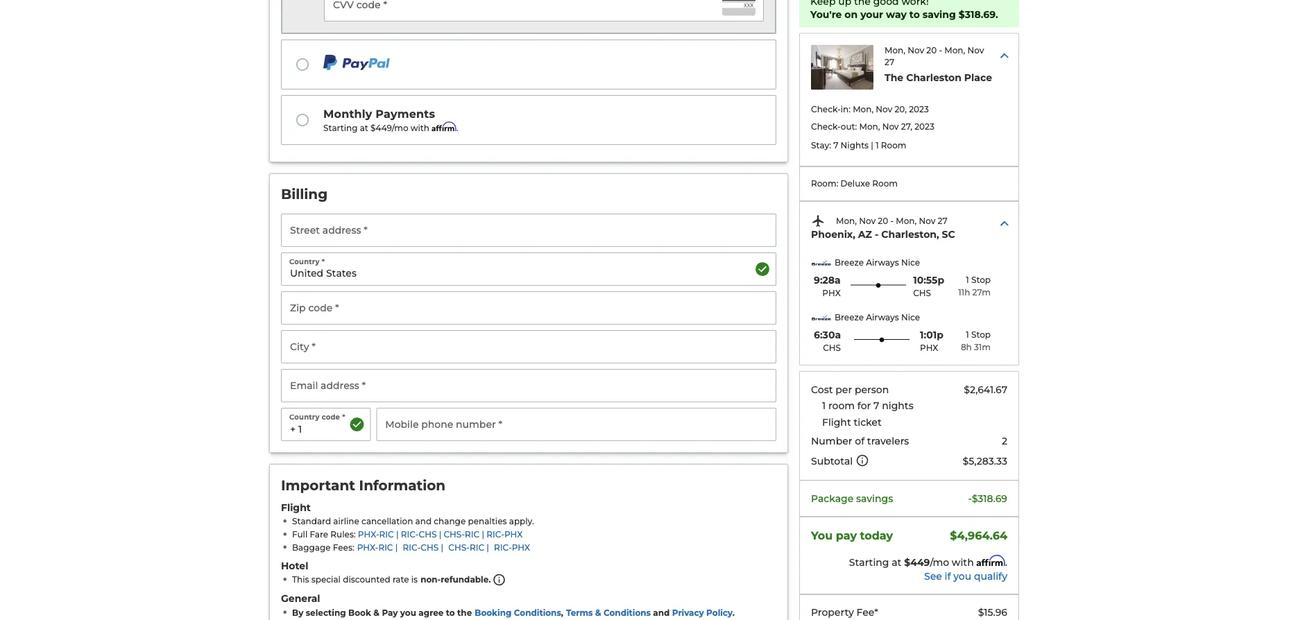 Task type: locate. For each thing, give the bounding box(es) containing it.
chs down change
[[419, 530, 437, 540]]

1 up 11h
[[967, 275, 970, 285]]

7 right stay:
[[834, 140, 839, 150]]

27m
[[973, 288, 991, 298]]

1 vertical spatial with
[[952, 557, 975, 569]]

airlineicon image
[[812, 255, 832, 271], [812, 310, 832, 326]]

-
[[940, 45, 943, 55], [891, 216, 894, 226], [875, 229, 879, 240], [969, 493, 972, 504]]

with down $4,964.64
[[952, 557, 975, 569]]

1 inside '1 room  for 7 nights flight ticket'
[[823, 400, 826, 412]]

select success image for country code *
[[349, 417, 365, 433]]

baggage
[[292, 543, 331, 553]]

to
[[910, 9, 920, 20], [446, 608, 455, 618]]

and inside general by selecting book & pay you agree to the booking conditions , terms & conditions and privacy policy .
[[654, 608, 670, 618]]

0 vertical spatial and
[[416, 517, 432, 527]]

$449 up see if you qualify link
[[905, 557, 931, 569]]

0 vertical spatial select success image
[[755, 261, 771, 278]]

0 horizontal spatial 20
[[878, 216, 889, 226]]

1 vertical spatial select success image
[[349, 417, 365, 433]]

1 breeze airways nice from the top
[[835, 257, 921, 268]]

ric-
[[401, 530, 419, 540], [487, 530, 505, 540], [403, 543, 421, 553], [494, 543, 512, 553]]

1
[[876, 140, 879, 150], [967, 275, 970, 285], [967, 330, 970, 340], [823, 400, 826, 412], [298, 423, 302, 435]]

1 horizontal spatial /mo
[[931, 557, 950, 569]]

1 country from the top
[[290, 258, 320, 266]]

2023 for check-out: mon, nov 27, 2023
[[915, 121, 935, 131]]

and
[[416, 517, 432, 527], [654, 608, 670, 618]]

Street address * text field
[[281, 214, 777, 247]]

0 vertical spatial you
[[954, 570, 972, 582]]

0 horizontal spatial starting
[[324, 123, 358, 133]]

$318.69.
[[959, 9, 999, 20]]

affirm down payments
[[432, 121, 457, 132]]

breeze up 9:28a at the right top of the page
[[835, 257, 864, 268]]

full
[[292, 530, 308, 540]]

agree
[[419, 608, 444, 618]]

room:
[[812, 179, 839, 189]]

1 horizontal spatial affirm
[[977, 555, 1006, 567]]

& right terms
[[596, 608, 602, 618]]

CVV code * text field
[[324, 0, 764, 22]]

stop up 31m
[[972, 330, 991, 340]]

1 vertical spatial starting
[[850, 557, 890, 569]]

chs down 6:30a
[[824, 343, 841, 353]]

affirm up qualify
[[977, 555, 1006, 567]]

ric-phx link
[[487, 530, 523, 540], [492, 543, 531, 553]]

2 vertical spatial .
[[733, 608, 735, 618]]

1 horizontal spatial $449
[[905, 557, 931, 569]]

27 for mon, nov 20 - mon, nov 27 the charleston place
[[885, 57, 895, 67]]

nov up az
[[860, 216, 876, 226]]

0 vertical spatial /mo
[[392, 123, 409, 133]]

you
[[812, 529, 833, 543]]

1 inside 1 stop 8h 31m
[[967, 330, 970, 340]]

at down monthly
[[360, 123, 369, 133]]

0 horizontal spatial at
[[360, 123, 369, 133]]

1 horizontal spatial to
[[910, 9, 920, 20]]

1 nice from the top
[[902, 257, 921, 268]]

nice up 1:01p
[[902, 312, 921, 322]]

standard
[[292, 517, 331, 527]]

conditions left terms
[[514, 608, 562, 618]]

0 vertical spatial affirm
[[432, 121, 457, 132]]

place
[[965, 71, 993, 83]]

conditions
[[514, 608, 562, 618], [604, 608, 651, 618]]

0 horizontal spatial you
[[400, 608, 417, 618]]

on
[[845, 9, 858, 20]]

subtotal
[[812, 455, 853, 467]]

monthly payments starting at $449 /mo with affirm .
[[324, 107, 459, 133]]

in:
[[841, 104, 851, 114]]

0 vertical spatial country
[[290, 258, 320, 266]]

1 vertical spatial $449
[[905, 557, 931, 569]]

ticket
[[854, 416, 882, 428]]

room: deluxe room
[[812, 179, 898, 189]]

0 vertical spatial breeze airways nice
[[835, 257, 921, 268]]

27 inside mon, nov 20 - mon, nov 27 the charleston place
[[885, 57, 895, 67]]

/mo inside starting at $449 /mo with affirm . see if you qualify
[[931, 557, 950, 569]]

0 vertical spatial check-
[[812, 104, 841, 114]]

1 horizontal spatial select success image
[[755, 261, 771, 278]]

2 breeze from the top
[[835, 312, 864, 322]]

phx- down cancellation at the bottom left
[[358, 530, 379, 540]]

phx- right fees:
[[357, 543, 379, 553]]

2 breeze airways nice from the top
[[835, 312, 921, 322]]

1 horizontal spatial flight
[[823, 416, 852, 428]]

1 vertical spatial flight
[[281, 502, 311, 514]]

you're
[[811, 9, 842, 20]]

country for country code *
[[290, 413, 320, 421]]

$449 down payments
[[371, 123, 392, 133]]

0 horizontal spatial select success image
[[349, 417, 365, 433]]

1 horizontal spatial at
[[892, 557, 902, 569]]

2023 right the 20,
[[910, 104, 929, 114]]

ric-phx link for baggage fees:
[[492, 543, 531, 553]]

package savings
[[812, 493, 894, 504]]

0 vertical spatial nice
[[902, 257, 921, 268]]

at up see if you qualify link
[[892, 557, 902, 569]]

1 vertical spatial nice
[[902, 312, 921, 322]]

27 up the
[[885, 57, 895, 67]]

airlineicon image up 6:30a
[[812, 310, 832, 326]]

1 vertical spatial ric-phx link
[[492, 543, 531, 553]]

starting down monthly
[[324, 123, 358, 133]]

chs up non-
[[421, 543, 439, 553]]

0 vertical spatial *
[[322, 258, 325, 266]]

at inside starting at $449 /mo with affirm . see if you qualify
[[892, 557, 902, 569]]

at inside the monthly payments starting at $449 /mo with affirm .
[[360, 123, 369, 133]]

1 vertical spatial /mo
[[931, 557, 950, 569]]

2 check- from the top
[[812, 121, 841, 131]]

1 inside 1 stop 11h 27m
[[967, 275, 970, 285]]

1 horizontal spatial with
[[952, 557, 975, 569]]

1 vertical spatial country
[[290, 413, 320, 421]]

27 up sc
[[938, 216, 948, 226]]

breeze
[[835, 257, 864, 268], [835, 312, 864, 322]]

1 vertical spatial to
[[446, 608, 455, 618]]

nice
[[902, 257, 921, 268], [902, 312, 921, 322]]

1 stop 11h 27m
[[959, 275, 991, 298]]

check-
[[812, 104, 841, 114], [812, 121, 841, 131]]

to right "way"
[[910, 9, 920, 20]]

airlineicon image up 9:28a at the right top of the page
[[812, 255, 832, 271]]

phx
[[823, 288, 841, 298], [921, 343, 939, 353], [505, 530, 523, 540], [512, 543, 531, 553]]

0 vertical spatial $449
[[371, 123, 392, 133]]

Zip code * text field
[[281, 292, 777, 325]]

1 horizontal spatial conditions
[[604, 608, 651, 618]]

1 vertical spatial *
[[342, 413, 346, 421]]

nov left 27,
[[883, 121, 899, 131]]

- inside mon, nov 20 - mon, nov 27 the charleston place
[[940, 45, 943, 55]]

1 vertical spatial you
[[400, 608, 417, 618]]

with inside starting at $449 /mo with affirm . see if you qualify
[[952, 557, 975, 569]]

flight down room
[[823, 416, 852, 428]]

Email address * email field
[[281, 369, 777, 403]]

10:55p
[[914, 274, 945, 286]]

to inside general by selecting book & pay you agree to the booking conditions , terms & conditions and privacy policy .
[[446, 608, 455, 618]]

20 for mon, nov 20 - mon, nov 27
[[878, 216, 889, 226]]

1 down cost at right bottom
[[823, 400, 826, 412]]

per
[[836, 384, 853, 395]]

with down payments
[[411, 123, 430, 133]]

stop inside 1 stop 8h 31m
[[972, 330, 991, 340]]

1 vertical spatial breeze
[[835, 312, 864, 322]]

country
[[290, 258, 320, 266], [290, 413, 320, 421]]

1 horizontal spatial 27
[[938, 216, 948, 226]]

1 stop from the top
[[972, 275, 991, 285]]

chs inside 10:55p chs
[[914, 288, 932, 298]]

0 vertical spatial stop
[[972, 275, 991, 285]]

affirm inside starting at $449 /mo with affirm . see if you qualify
[[977, 555, 1006, 567]]

0 horizontal spatial &
[[374, 608, 380, 618]]

2 airways from the top
[[867, 312, 900, 322]]

0 vertical spatial breeze
[[835, 257, 864, 268]]

breeze up 6:30a
[[835, 312, 864, 322]]

booking conditions link
[[475, 608, 562, 618]]

country up + 1
[[290, 413, 320, 421]]

20,
[[895, 104, 907, 114]]

discounted
[[343, 575, 391, 585]]

0 vertical spatial .
[[457, 123, 459, 133]]

. inside starting at $449 /mo with affirm . see if you qualify
[[1006, 557, 1008, 569]]

1 airlineicon image from the top
[[812, 255, 832, 271]]

1 breeze from the top
[[835, 257, 864, 268]]

0 vertical spatial to
[[910, 9, 920, 20]]

0 vertical spatial with
[[411, 123, 430, 133]]

0 horizontal spatial flight
[[281, 502, 311, 514]]

you right pay
[[400, 608, 417, 618]]

2 nice from the top
[[902, 312, 921, 322]]

1 horizontal spatial .
[[733, 608, 735, 618]]

you inside starting at $449 /mo with affirm . see if you qualify
[[954, 570, 972, 582]]

chs down 10:55p
[[914, 288, 932, 298]]

2023 right 27,
[[915, 121, 935, 131]]

at
[[360, 123, 369, 133], [892, 557, 902, 569]]

change
[[434, 517, 466, 527]]

1 vertical spatial breeze airways nice
[[835, 312, 921, 322]]

starting
[[324, 123, 358, 133], [850, 557, 890, 569]]

pay by paypal image
[[324, 55, 390, 72]]

0 vertical spatial ric-phx link
[[487, 530, 523, 540]]

1 vertical spatial 2023
[[915, 121, 935, 131]]

+
[[290, 423, 296, 435]]

1 vertical spatial .
[[1006, 557, 1008, 569]]

chs
[[914, 288, 932, 298], [824, 343, 841, 353], [419, 530, 437, 540], [421, 543, 439, 553]]

0 horizontal spatial *
[[322, 258, 325, 266]]

select success image right code
[[349, 417, 365, 433]]

affirm inside the monthly payments starting at $449 /mo with affirm .
[[432, 121, 457, 132]]

to left the
[[446, 608, 455, 618]]

1 vertical spatial phx-
[[357, 543, 379, 553]]

0 vertical spatial at
[[360, 123, 369, 133]]

flight
[[823, 416, 852, 428], [281, 502, 311, 514]]

20 up 'charleston'
[[927, 45, 937, 55]]

flights image
[[812, 214, 825, 228]]

breeze airways nice down phoenix, az - charleston, sc at the right of the page
[[835, 257, 921, 268]]

check-in: mon, nov 20, 2023
[[812, 104, 929, 114]]

information
[[359, 477, 446, 494]]

0 vertical spatial 20
[[927, 45, 937, 55]]

0 vertical spatial 7
[[834, 140, 839, 150]]

policy
[[707, 608, 733, 618]]

0 horizontal spatial .
[[457, 123, 459, 133]]

toggle tooltip image
[[856, 454, 870, 468]]

1 vertical spatial affirm
[[977, 555, 1006, 567]]

2 country from the top
[[290, 413, 320, 421]]

20 inside mon, nov 20 - mon, nov 27 the charleston place
[[927, 45, 937, 55]]

0 vertical spatial starting
[[324, 123, 358, 133]]

1 check- from the top
[[812, 104, 841, 114]]

conditions right terms
[[604, 608, 651, 618]]

1 horizontal spatial you
[[954, 570, 972, 582]]

7 right for
[[874, 400, 880, 412]]

27
[[885, 57, 895, 67], [938, 216, 948, 226]]

nice up 10:55p
[[902, 257, 921, 268]]

1 vertical spatial check-
[[812, 121, 841, 131]]

mon, right in:
[[853, 104, 874, 114]]

phx inside 9:28a phx
[[823, 288, 841, 298]]

stop for 10:55p
[[972, 275, 991, 285]]

20 for mon, nov 20 - mon, nov 27 the charleston place
[[927, 45, 937, 55]]

mon, down check-in: mon, nov 20, 2023
[[860, 121, 881, 131]]

/mo up see on the right bottom of the page
[[931, 557, 950, 569]]

0 horizontal spatial 27
[[885, 57, 895, 67]]

you right if
[[954, 570, 972, 582]]

,
[[562, 608, 564, 618]]

1 vertical spatial at
[[892, 557, 902, 569]]

0 vertical spatial flight
[[823, 416, 852, 428]]

select success image
[[755, 261, 771, 278], [349, 417, 365, 433]]

2 stop from the top
[[972, 330, 991, 340]]

room down 27,
[[882, 140, 907, 150]]

- right az
[[875, 229, 879, 240]]

0 horizontal spatial conditions
[[514, 608, 562, 618]]

0 vertical spatial 2023
[[910, 104, 929, 114]]

/mo
[[392, 123, 409, 133], [931, 557, 950, 569]]

2 airlineicon image from the top
[[812, 310, 832, 326]]

breeze airways nice for 9:28a
[[835, 257, 921, 268]]

1 airways from the top
[[867, 257, 900, 268]]

person
[[855, 384, 889, 395]]

refundable.
[[441, 575, 491, 585]]

1 up the '8h'
[[967, 330, 970, 340]]

1 vertical spatial 27
[[938, 216, 948, 226]]

1 horizontal spatial and
[[654, 608, 670, 618]]

0 horizontal spatial affirm
[[432, 121, 457, 132]]

. inside general by selecting book & pay you agree to the booking conditions , terms & conditions and privacy policy .
[[733, 608, 735, 618]]

$5,283.33
[[963, 455, 1008, 467]]

& left pay
[[374, 608, 380, 618]]

ric
[[379, 530, 394, 540], [465, 530, 480, 540], [379, 543, 393, 553], [470, 543, 485, 553]]

1 horizontal spatial 7
[[874, 400, 880, 412]]

. inside the monthly payments starting at $449 /mo with affirm .
[[457, 123, 459, 133]]

0 vertical spatial phx-
[[358, 530, 379, 540]]

2 horizontal spatial .
[[1006, 557, 1008, 569]]

phx-
[[358, 530, 379, 540], [357, 543, 379, 553]]

1 vertical spatial airways
[[867, 312, 900, 322]]

20 up phoenix, az - charleston, sc at the right of the page
[[878, 216, 889, 226]]

fee*
[[857, 607, 879, 619]]

phx inside the 1:01p phx
[[921, 343, 939, 353]]

stop inside 1 stop 11h 27m
[[972, 275, 991, 285]]

1 horizontal spatial &
[[596, 608, 602, 618]]

1 vertical spatial stop
[[972, 330, 991, 340]]

/mo down payments
[[392, 123, 409, 133]]

0 vertical spatial airlineicon image
[[812, 255, 832, 271]]

breeze airways nice up 6:30a
[[835, 312, 921, 322]]

1 horizontal spatial 20
[[927, 45, 937, 55]]

2023
[[910, 104, 929, 114], [915, 121, 935, 131]]

0 horizontal spatial with
[[411, 123, 430, 133]]

0 horizontal spatial 7
[[834, 140, 839, 150]]

flight inside flight standard airline cancellation and change penalties apply. full fare rules: phx-ric | ric-chs | chs-ric | ric-phx baggage fees: phx-ric | ric-chs | chs-ric | ric-phx
[[281, 502, 311, 514]]

1 vertical spatial and
[[654, 608, 670, 618]]

- up 'charleston'
[[940, 45, 943, 55]]

and left change
[[416, 517, 432, 527]]

starting down today on the right bottom
[[850, 557, 890, 569]]

stop up 27m at the top right of the page
[[972, 275, 991, 285]]

1 horizontal spatial *
[[342, 413, 346, 421]]

and inside flight standard airline cancellation and change penalties apply. full fare rules: phx-ric | ric-chs | chs-ric | ric-phx baggage fees: phx-ric | ric-chs | chs-ric | ric-phx
[[416, 517, 432, 527]]

0 horizontal spatial to
[[446, 608, 455, 618]]

1 horizontal spatial starting
[[850, 557, 890, 569]]

flight up standard
[[281, 502, 311, 514]]

by
[[292, 608, 304, 618]]

1 vertical spatial airlineicon image
[[812, 310, 832, 326]]

$15.96
[[979, 607, 1008, 619]]

0 horizontal spatial $449
[[371, 123, 392, 133]]

0 horizontal spatial /mo
[[392, 123, 409, 133]]

0 vertical spatial 27
[[885, 57, 895, 67]]

$449 inside the monthly payments starting at $449 /mo with affirm .
[[371, 123, 392, 133]]

airways
[[867, 257, 900, 268], [867, 312, 900, 322]]

nice for 10:55p
[[902, 257, 921, 268]]

1 vertical spatial 7
[[874, 400, 880, 412]]

and left privacy
[[654, 608, 670, 618]]

check-out: mon, nov 27, 2023
[[812, 121, 935, 131]]

country down billing
[[290, 258, 320, 266]]

airlineicon image for 9:28a
[[812, 255, 832, 271]]

terms
[[566, 608, 593, 618]]

0 horizontal spatial and
[[416, 517, 432, 527]]

select success image left 9:28a at the right top of the page
[[755, 261, 771, 278]]

1:01p phx
[[921, 329, 944, 353]]

0 vertical spatial airways
[[867, 257, 900, 268]]

room right the deluxe on the top right of page
[[873, 179, 898, 189]]

package
[[812, 493, 854, 504]]

this special discounted rate is non-refundable.
[[292, 575, 491, 585]]

for
[[858, 400, 872, 412]]

1 vertical spatial 20
[[878, 216, 889, 226]]



Task type: vqa. For each thing, say whether or not it's contained in the screenshot.
,
yes



Task type: describe. For each thing, give the bounding box(es) containing it.
see
[[925, 570, 943, 582]]

stay:
[[812, 140, 832, 150]]

8h
[[961, 342, 973, 353]]

monthly
[[324, 107, 373, 120]]

country code *
[[290, 413, 346, 421]]

$2,641.67
[[965, 384, 1008, 395]]

1 right +
[[298, 423, 302, 435]]

selecting
[[306, 608, 346, 618]]

privacy policy link
[[673, 608, 733, 618]]

$449 inside starting at $449 /mo with affirm . see if you qualify
[[905, 557, 931, 569]]

11h
[[959, 288, 971, 298]]

+ 1
[[290, 423, 302, 435]]

cancellation
[[362, 517, 413, 527]]

0 vertical spatial room
[[882, 140, 907, 150]]

if
[[945, 570, 951, 582]]

rate
[[393, 575, 409, 585]]

nov up charleston,
[[920, 216, 936, 226]]

7 inside '1 room  for 7 nights flight ticket'
[[874, 400, 880, 412]]

important information
[[281, 477, 446, 494]]

nov up 'place'
[[968, 45, 985, 55]]

$318.69
[[972, 493, 1008, 504]]

phoenix,
[[812, 229, 856, 240]]

chs inside the 6:30a chs
[[824, 343, 841, 353]]

2 conditions from the left
[[604, 608, 651, 618]]

- up phoenix, az - charleston, sc at the right of the page
[[891, 216, 894, 226]]

10:55p chs
[[914, 274, 945, 298]]

number of travelers
[[812, 436, 910, 447]]

fare
[[310, 530, 328, 540]]

cost
[[812, 384, 833, 395]]

rules:
[[331, 530, 356, 540]]

your
[[861, 9, 884, 20]]

non-refundable text element
[[292, 575, 418, 585]]

$4,964.64
[[951, 529, 1008, 543]]

nov left the 20,
[[876, 104, 893, 114]]

ric-phx link for full fare rules:
[[487, 530, 523, 540]]

number
[[812, 436, 853, 447]]

starting inside starting at $449 /mo with affirm . see if you qualify
[[850, 557, 890, 569]]

2
[[1002, 436, 1008, 447]]

6:30a chs
[[814, 329, 841, 353]]

non-
[[421, 575, 441, 585]]

az
[[859, 229, 873, 240]]

special
[[312, 575, 341, 585]]

billing
[[281, 185, 328, 202]]

- up $4,964.64
[[969, 493, 972, 504]]

the
[[458, 608, 472, 618]]

/mo inside the monthly payments starting at $449 /mo with affirm .
[[392, 123, 409, 133]]

you pay today
[[812, 529, 894, 543]]

airways for 10:55p
[[867, 257, 900, 268]]

important
[[281, 477, 355, 494]]

stay: 7 nights | 1 room
[[812, 140, 907, 150]]

general
[[281, 593, 320, 605]]

1 for 1 stop 11h 27m
[[967, 275, 970, 285]]

breeze for 9:28a
[[835, 257, 864, 268]]

1 vertical spatial room
[[873, 179, 898, 189]]

hotel image image
[[812, 44, 874, 90]]

see if you qualify link
[[800, 570, 1008, 583]]

room
[[829, 400, 855, 412]]

saving
[[923, 9, 957, 20]]

terms & conditions link
[[566, 608, 651, 618]]

2023 for check-in: mon, nov 20, 2023
[[910, 104, 929, 114]]

airline
[[333, 517, 360, 527]]

qualify
[[975, 570, 1008, 582]]

apply.
[[509, 517, 534, 527]]

pay
[[382, 608, 398, 618]]

mon, up the
[[885, 45, 906, 55]]

flight standard airline cancellation and change penalties apply. full fare rules: phx-ric | ric-chs | chs-ric | ric-phx baggage fees: phx-ric | ric-chs | chs-ric | ric-phx
[[281, 502, 534, 553]]

mon, up 'charleston'
[[945, 45, 966, 55]]

1 vertical spatial chs-
[[449, 543, 470, 553]]

deluxe
[[841, 179, 871, 189]]

check- for out:
[[812, 121, 841, 131]]

hotel
[[281, 560, 309, 572]]

starting inside the monthly payments starting at $449 /mo with affirm .
[[324, 123, 358, 133]]

flight inside '1 room  for 7 nights flight ticket'
[[823, 416, 852, 428]]

back of credit card image
[[723, 0, 756, 16]]

stop for 1:01p
[[972, 330, 991, 340]]

general by selecting book & pay you agree to the booking conditions , terms & conditions and privacy policy .
[[281, 593, 735, 618]]

country *
[[290, 258, 325, 266]]

breeze for 6:30a
[[835, 312, 864, 322]]

booking
[[475, 608, 512, 618]]

1 for 1 room  for 7 nights flight ticket
[[823, 400, 826, 412]]

mon, up charleston,
[[896, 216, 917, 226]]

1 & from the left
[[374, 608, 380, 618]]

27 for mon, nov 20 - mon, nov 27
[[938, 216, 948, 226]]

mon, up phoenix,
[[837, 216, 857, 226]]

31m
[[975, 342, 991, 353]]

City text field
[[281, 330, 777, 364]]

book
[[349, 608, 371, 618]]

nov up 'charleston'
[[908, 45, 925, 55]]

today
[[861, 529, 894, 543]]

travelers
[[868, 436, 910, 447]]

2 & from the left
[[596, 608, 602, 618]]

1 for 1 stop 8h 31m
[[967, 330, 970, 340]]

airways for 1:01p
[[867, 312, 900, 322]]

nice for 1:01p
[[902, 312, 921, 322]]

0 vertical spatial chs-
[[444, 530, 465, 540]]

fees:
[[333, 543, 355, 553]]

code
[[322, 413, 340, 421]]

penalties
[[468, 517, 507, 527]]

1 down check-out: mon, nov 27, 2023
[[876, 140, 879, 150]]

1 room  for 7 nights flight ticket
[[823, 400, 914, 428]]

nights
[[883, 400, 914, 412]]

pay
[[836, 529, 857, 543]]

airlineicon image for 6:30a
[[812, 310, 832, 326]]

is
[[412, 575, 418, 585]]

Mobile phone number * telephone field
[[376, 408, 777, 442]]

phoenix, az - charleston, sc
[[812, 229, 956, 240]]

mon, nov 20 - mon, nov 27 the charleston place
[[885, 45, 993, 83]]

1 conditions from the left
[[514, 608, 562, 618]]

1:01p
[[921, 329, 944, 341]]

select success image for country *
[[755, 261, 771, 278]]

country for country *
[[290, 258, 320, 266]]

6:30a
[[814, 329, 841, 341]]

check- for in:
[[812, 104, 841, 114]]

breeze airways nice for 6:30a
[[835, 312, 921, 322]]

savings
[[857, 493, 894, 504]]

9:28a phx
[[814, 274, 841, 298]]

property fee*
[[812, 607, 879, 619]]

1 stop 8h 31m
[[961, 330, 991, 353]]

payments
[[376, 107, 435, 120]]

you inside general by selecting book & pay you agree to the booking conditions , terms & conditions and privacy policy .
[[400, 608, 417, 618]]

cost per person
[[812, 384, 889, 395]]

charleston
[[907, 71, 962, 83]]

9:28a
[[814, 274, 841, 286]]

27,
[[902, 121, 913, 131]]

-$318.69
[[969, 493, 1008, 504]]

starting at $449 /mo with affirm . see if you qualify
[[850, 555, 1008, 582]]

with inside the monthly payments starting at $449 /mo with affirm .
[[411, 123, 430, 133]]

the
[[885, 71, 904, 83]]

you're on your way to saving $318.69.
[[811, 9, 999, 20]]



